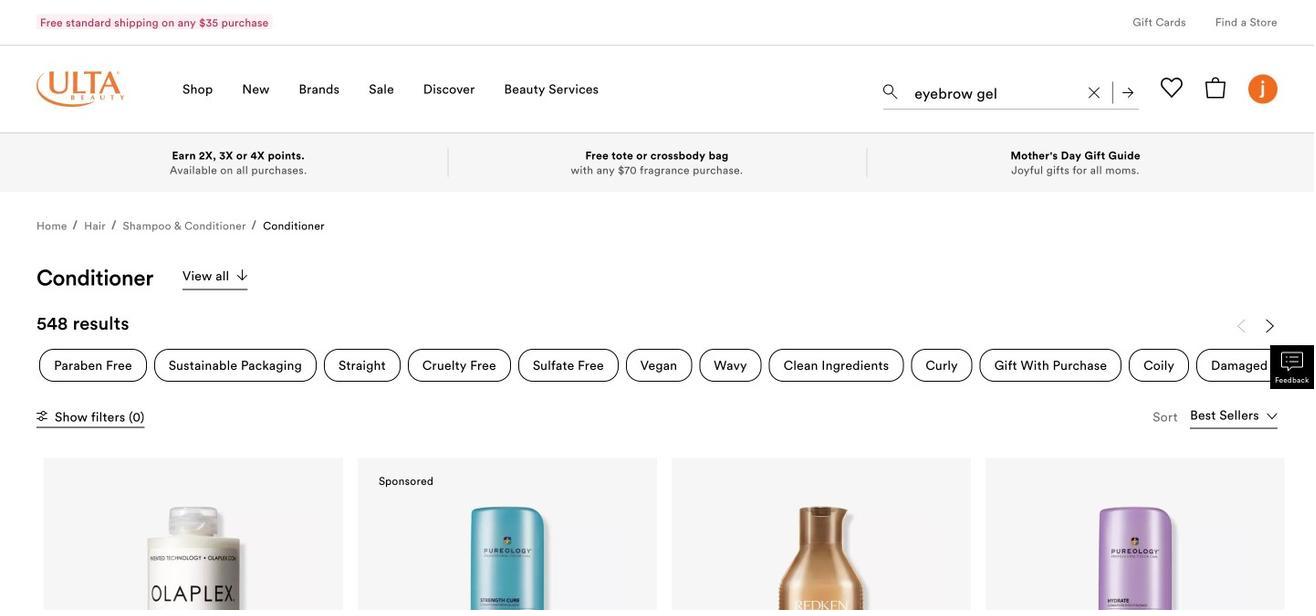 Task type: describe. For each thing, give the bounding box(es) containing it.
clear search image
[[1089, 87, 1100, 98]]

previous slide image
[[1235, 318, 1249, 333]]

next slide image
[[1264, 318, 1278, 333]]

submit image
[[1123, 87, 1134, 98]]

0 items in bag image
[[1205, 77, 1227, 98]]

withicon image
[[37, 410, 47, 421]]



Task type: vqa. For each thing, say whether or not it's contained in the screenshot.
Submit Image at the right of the page
yes



Task type: locate. For each thing, give the bounding box(es) containing it.
None search field
[[884, 69, 1140, 113]]

pureology hydrate conditioner image
[[1016, 494, 1256, 610]]

product filters carousel region
[[37, 312, 1286, 389]]

olaplex no.5 bond maintenance conditioner image
[[74, 494, 313, 610]]

favorites icon image
[[1162, 77, 1183, 98]]

pureology strength cure conditioner image
[[388, 494, 628, 610]]

Search products and more search field
[[913, 73, 1078, 105]]

redken all soft conditioner image
[[702, 494, 942, 610]]

withiconright image
[[237, 269, 248, 280]]



